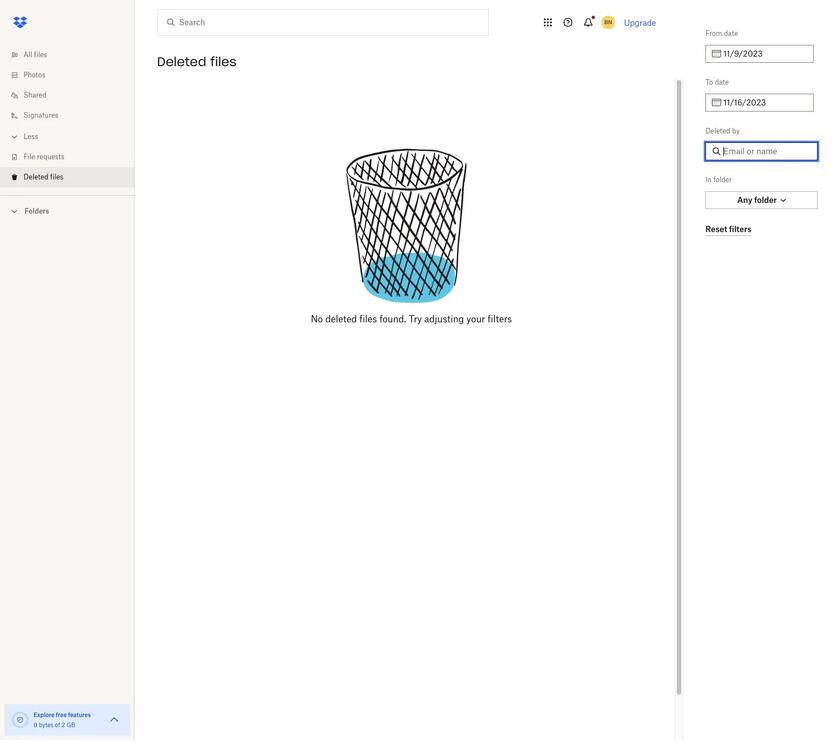 Task type: locate. For each thing, give the bounding box(es) containing it.
file
[[24, 153, 35, 161]]

0 vertical spatial filters
[[730, 224, 752, 234]]

0 vertical spatial date
[[725, 29, 739, 38]]

filters right your
[[488, 314, 512, 325]]

reset filters button
[[706, 223, 752, 236]]

date right from
[[725, 29, 739, 38]]

requests
[[37, 153, 64, 161]]

shared
[[24, 91, 47, 99]]

deleted files link
[[9, 167, 135, 187]]

deleted inside 'link'
[[24, 173, 48, 181]]

filters
[[730, 224, 752, 234], [488, 314, 512, 325]]

folder
[[714, 176, 733, 184], [755, 195, 778, 205]]

of
[[55, 722, 60, 729]]

to date
[[706, 78, 730, 86]]

1 vertical spatial date
[[716, 78, 730, 86]]

date
[[725, 29, 739, 38], [716, 78, 730, 86]]

0 horizontal spatial deleted
[[24, 173, 48, 181]]

folder right in
[[714, 176, 733, 184]]

1 vertical spatial deleted files
[[24, 173, 64, 181]]

reset filters
[[706, 224, 752, 234]]

deleted
[[157, 54, 207, 70], [706, 127, 731, 135], [24, 173, 48, 181]]

1 horizontal spatial folder
[[755, 195, 778, 205]]

dropbox image
[[9, 11, 31, 34]]

photos
[[24, 71, 45, 79]]

2
[[62, 722, 65, 729]]

any folder
[[738, 195, 778, 205]]

explore
[[34, 712, 55, 719]]

try
[[409, 314, 422, 325]]

from date
[[706, 29, 739, 38]]

no
[[311, 314, 323, 325]]

files
[[34, 51, 47, 59], [210, 54, 237, 70], [50, 173, 64, 181], [360, 314, 377, 325]]

deleted files
[[157, 54, 237, 70], [24, 173, 64, 181]]

0 horizontal spatial folder
[[714, 176, 733, 184]]

0 horizontal spatial filters
[[488, 314, 512, 325]]

0
[[34, 722, 37, 729]]

1 vertical spatial filters
[[488, 314, 512, 325]]

folder inside button
[[755, 195, 778, 205]]

1 horizontal spatial deleted
[[157, 54, 207, 70]]

filters right reset
[[730, 224, 752, 234]]

reset
[[706, 224, 728, 234]]

from
[[706, 29, 723, 38]]

deleted files list item
[[0, 167, 135, 187]]

Deleted by text field
[[724, 145, 812, 158]]

0 horizontal spatial deleted files
[[24, 173, 64, 181]]

folder right "any"
[[755, 195, 778, 205]]

bn
[[605, 19, 613, 26]]

gb
[[67, 722, 75, 729]]

date right to
[[716, 78, 730, 86]]

date for from date
[[725, 29, 739, 38]]

files inside deleted files 'link'
[[50, 173, 64, 181]]

Search text field
[[179, 16, 466, 29]]

0 vertical spatial deleted files
[[157, 54, 237, 70]]

list
[[0, 38, 135, 195]]

2 horizontal spatial deleted
[[706, 127, 731, 135]]

1 vertical spatial folder
[[755, 195, 778, 205]]

filters inside button
[[730, 224, 752, 234]]

To date text field
[[724, 97, 808, 109]]

folders
[[25, 207, 49, 216]]

less
[[24, 132, 38, 141]]

shared link
[[9, 85, 135, 106]]

2 vertical spatial deleted
[[24, 173, 48, 181]]

0 vertical spatial folder
[[714, 176, 733, 184]]

folder for in folder
[[714, 176, 733, 184]]

photos link
[[9, 65, 135, 85]]

folders button
[[0, 203, 135, 219]]

1 horizontal spatial filters
[[730, 224, 752, 234]]

to
[[706, 78, 714, 86]]



Task type: describe. For each thing, give the bounding box(es) containing it.
deleted files inside 'link'
[[24, 173, 64, 181]]

0 vertical spatial deleted
[[157, 54, 207, 70]]

all files link
[[9, 45, 135, 65]]

any folder button
[[706, 191, 818, 209]]

adjusting
[[425, 314, 465, 325]]

file requests
[[24, 153, 64, 161]]

upgrade link
[[625, 18, 657, 27]]

list containing all files
[[0, 38, 135, 195]]

features
[[68, 712, 91, 719]]

upgrade
[[625, 18, 657, 27]]

found.
[[380, 314, 407, 325]]

no deleted files found. try adjusting your filters
[[311, 314, 512, 325]]

in folder
[[706, 176, 733, 184]]

1 vertical spatial deleted
[[706, 127, 731, 135]]

file requests link
[[9, 147, 135, 167]]

any
[[738, 195, 753, 205]]

less image
[[9, 131, 20, 143]]

files inside all files link
[[34, 51, 47, 59]]

bn button
[[600, 13, 618, 31]]

free
[[56, 712, 67, 719]]

all
[[24, 51, 32, 59]]

in
[[706, 176, 712, 184]]

your
[[467, 314, 486, 325]]

signatures
[[24, 111, 58, 120]]

From date text field
[[724, 48, 808, 60]]

explore free features 0 bytes of 2 gb
[[34, 712, 91, 729]]

deleted
[[326, 314, 357, 325]]

quota usage element
[[11, 712, 29, 730]]

deleted by
[[706, 127, 741, 135]]

bytes
[[39, 722, 53, 729]]

all files
[[24, 51, 47, 59]]

date for to date
[[716, 78, 730, 86]]

1 horizontal spatial deleted files
[[157, 54, 237, 70]]

signatures link
[[9, 106, 135, 126]]

by
[[733, 127, 741, 135]]

folder for any folder
[[755, 195, 778, 205]]



Task type: vqa. For each thing, say whether or not it's contained in the screenshot.
'requests'
yes



